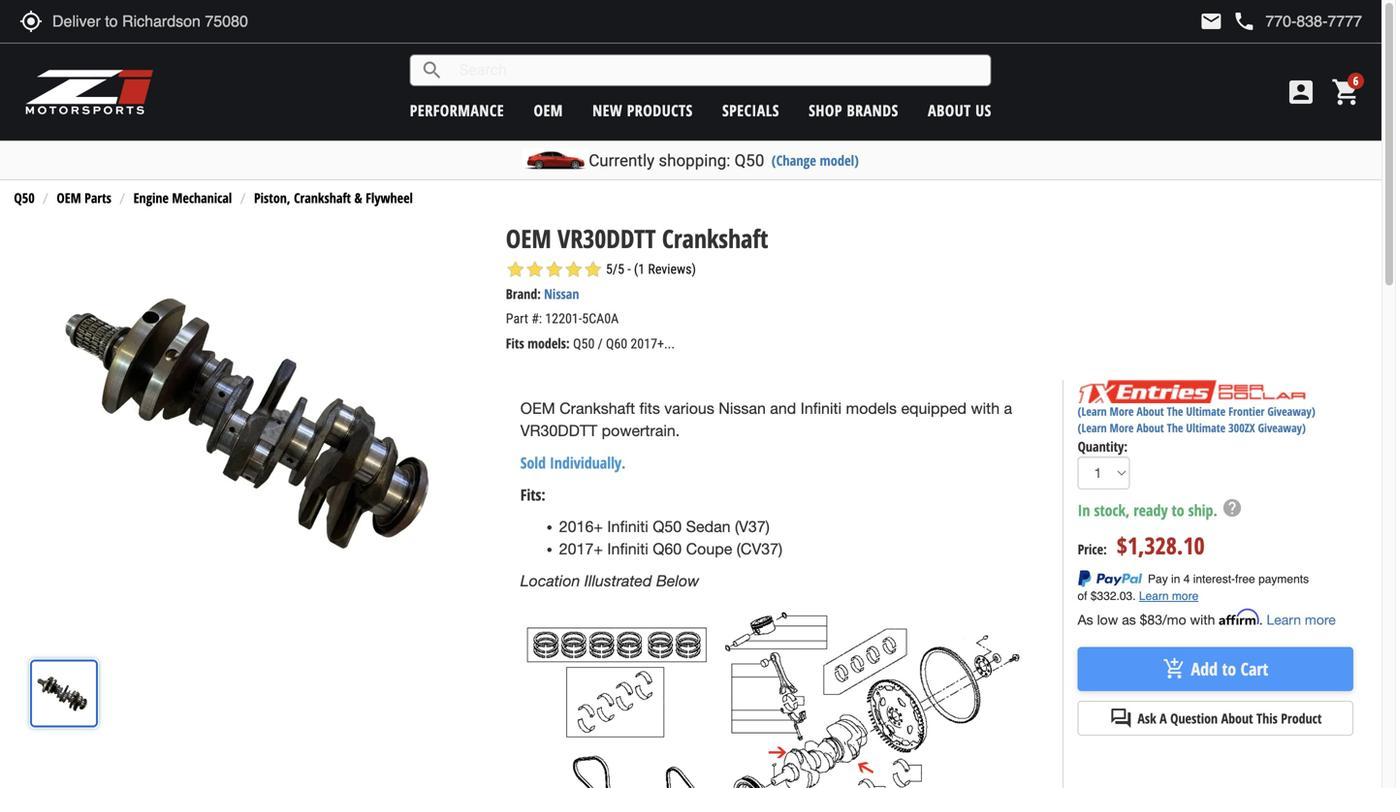 Task type: describe. For each thing, give the bounding box(es) containing it.
crankshaft for flywheel
[[294, 189, 351, 207]]

question_answer
[[1109, 707, 1133, 730]]

5ca0a
[[582, 311, 619, 327]]

add_shopping_cart
[[1163, 658, 1186, 681]]

1 horizontal spatial to
[[1222, 657, 1236, 681]]

3 star from the left
[[545, 260, 564, 279]]

q50 link
[[14, 189, 35, 207]]

below
[[656, 571, 699, 590]]

question
[[1170, 709, 1218, 728]]

nissan inside "oem vr30ddtt crankshaft star star star star star 5/5 - (1 reviews) brand: nissan part #: 12201-5ca0a fits models: q50 / q60 2017+..."
[[544, 285, 579, 303]]

sedan
[[686, 518, 731, 536]]

ready
[[1134, 500, 1168, 520]]

oem left new
[[534, 100, 563, 121]]

0 vertical spatial giveaway)
[[1267, 403, 1315, 419]]

location illustrated below
[[520, 571, 699, 590]]

1 star from the left
[[506, 260, 525, 279]]

specials link
[[722, 100, 779, 121]]

parts
[[84, 189, 111, 207]]

/mo
[[1162, 612, 1186, 628]]

in
[[1078, 500, 1090, 520]]

oem parts link
[[57, 189, 111, 207]]

price: $1,328.10
[[1078, 530, 1205, 561]]

$83
[[1140, 612, 1162, 628]]

q50 left (change
[[734, 151, 764, 170]]

add_shopping_cart add to cart
[[1163, 657, 1268, 681]]

q60 inside "oem vr30ddtt crankshaft star star star star star 5/5 - (1 reviews) brand: nissan part #: 12201-5ca0a fits models: q50 / q60 2017+..."
[[606, 336, 627, 352]]

model)
[[820, 151, 859, 170]]

engine
[[133, 189, 169, 207]]

1 more from the top
[[1110, 403, 1134, 419]]

performance link
[[410, 100, 504, 121]]

piston,
[[254, 189, 290, 207]]

1 the from the top
[[1167, 403, 1183, 419]]

about us
[[928, 100, 992, 121]]

ship.
[[1188, 500, 1217, 520]]

product
[[1281, 709, 1322, 728]]

nissan inside oem crankshaft fits various nissan and infiniti models equipped with a vr30ddtt powertrain.
[[719, 400, 766, 418]]

new
[[593, 100, 623, 121]]

2016+
[[559, 518, 603, 536]]

infiniti for and
[[801, 400, 842, 418]]

shop
[[809, 100, 843, 121]]

products
[[627, 100, 693, 121]]

ask
[[1138, 709, 1156, 728]]

5 star from the left
[[583, 260, 603, 279]]

new products
[[593, 100, 693, 121]]

nissan link
[[544, 285, 579, 303]]

us
[[975, 100, 992, 121]]

vr30ddtt inside "oem vr30ddtt crankshaft star star star star star 5/5 - (1 reviews) brand: nissan part #: 12201-5ca0a fits models: q50 / q60 2017+..."
[[558, 221, 656, 255]]

crankshaft for various
[[559, 400, 635, 418]]

4 star from the left
[[564, 260, 583, 279]]

.
[[1259, 612, 1263, 628]]

about up (learn more about the ultimate 300zx giveaway) link
[[1137, 403, 1164, 419]]

5/5 -
[[606, 261, 631, 277]]

sold individually.
[[520, 452, 626, 473]]

#:
[[531, 311, 542, 327]]

1 vertical spatial giveaway)
[[1258, 420, 1306, 436]]

(learn more about the ultimate frontier giveaway) link
[[1078, 403, 1315, 419]]

2 (learn from the top
[[1078, 420, 1107, 436]]

frontier
[[1228, 403, 1265, 419]]

as
[[1078, 612, 1093, 628]]

q60 inside 2016+ infiniti q50 sedan (v37) 2017+ infiniti q60 coupe (cv37)
[[653, 540, 682, 558]]

2 the from the top
[[1167, 420, 1183, 436]]

fits:
[[520, 484, 546, 505]]

mail link
[[1200, 10, 1223, 33]]

fits
[[639, 400, 660, 418]]

flywheel
[[366, 189, 413, 207]]

as low as $83 /mo with affirm . learn more
[[1078, 609, 1336, 628]]

models:
[[528, 334, 570, 352]]

learn more link
[[1267, 612, 1336, 628]]

infiniti for 2017+
[[607, 540, 648, 558]]

help
[[1222, 497, 1243, 518]]

this
[[1257, 709, 1278, 728]]

q50 inside 2016+ infiniti q50 sedan (v37) 2017+ infiniti q60 coupe (cv37)
[[653, 518, 682, 536]]

sold
[[520, 452, 546, 473]]

z1 motorsports logo image
[[24, 68, 155, 116]]

models
[[846, 400, 897, 418]]

add
[[1191, 657, 1218, 681]]

1 (learn from the top
[[1078, 403, 1107, 419]]

in stock, ready to ship. help
[[1078, 497, 1243, 520]]

more
[[1305, 612, 1336, 628]]

Search search field
[[444, 55, 991, 85]]

account_box link
[[1281, 77, 1321, 108]]

engine mechanical link
[[133, 189, 232, 207]]



Task type: locate. For each thing, give the bounding box(es) containing it.
1 vertical spatial q60
[[653, 540, 682, 558]]

shopping_cart link
[[1326, 77, 1362, 108]]

1 vertical spatial the
[[1167, 420, 1183, 436]]

1 horizontal spatial q60
[[653, 540, 682, 558]]

oem
[[534, 100, 563, 121], [57, 189, 81, 207], [506, 221, 551, 255], [520, 400, 555, 418]]

1 vertical spatial ultimate
[[1186, 420, 1226, 436]]

low
[[1097, 612, 1118, 628]]

2 more from the top
[[1110, 420, 1134, 436]]

1 vertical spatial infiniti
[[607, 518, 648, 536]]

2016+ infiniti q50 sedan (v37) 2017+ infiniti q60 coupe (cv37)
[[559, 518, 783, 558]]

oem crankshaft fits various nissan and infiniti models equipped with a vr30ddtt powertrain.
[[520, 400, 1012, 440]]

about left us
[[928, 100, 971, 121]]

illustrated
[[584, 571, 652, 590]]

new products link
[[593, 100, 693, 121]]

learn
[[1267, 612, 1301, 628]]

with right /mo
[[1190, 612, 1215, 628]]

0 horizontal spatial to
[[1172, 500, 1184, 520]]

0 horizontal spatial nissan
[[544, 285, 579, 303]]

1 vertical spatial more
[[1110, 420, 1134, 436]]

/
[[598, 336, 603, 352]]

(v37)
[[735, 518, 770, 536]]

1 vertical spatial nissan
[[719, 400, 766, 418]]

oem inside oem crankshaft fits various nissan and infiniti models equipped with a vr30ddtt powertrain.
[[520, 400, 555, 418]]

0 vertical spatial q60
[[606, 336, 627, 352]]

vr30ddtt inside oem crankshaft fits various nissan and infiniti models equipped with a vr30ddtt powertrain.
[[520, 422, 597, 440]]

currently shopping: q50 (change model)
[[589, 151, 859, 170]]

2017+
[[559, 540, 603, 558]]

shop brands link
[[809, 100, 898, 121]]

q60 right /
[[606, 336, 627, 352]]

1 vertical spatial to
[[1222, 657, 1236, 681]]

q60
[[606, 336, 627, 352], [653, 540, 682, 558]]

as
[[1122, 612, 1136, 628]]

to left ship.
[[1172, 500, 1184, 520]]

nissan left and
[[719, 400, 766, 418]]

crankshaft inside "oem vr30ddtt crankshaft star star star star star 5/5 - (1 reviews) brand: nissan part #: 12201-5ca0a fits models: q50 / q60 2017+..."
[[662, 221, 768, 255]]

crankshaft
[[294, 189, 351, 207], [662, 221, 768, 255], [559, 400, 635, 418]]

oem parts
[[57, 189, 111, 207]]

star
[[506, 260, 525, 279], [525, 260, 545, 279], [545, 260, 564, 279], [564, 260, 583, 279], [583, 260, 603, 279]]

about down (learn more about the ultimate frontier giveaway) link
[[1137, 420, 1164, 436]]

giveaway) right frontier
[[1267, 403, 1315, 419]]

1 vertical spatial crankshaft
[[662, 221, 768, 255]]

(learn more about the ultimate 300zx giveaway) link
[[1078, 420, 1306, 436]]

oem for parts
[[57, 189, 81, 207]]

1 horizontal spatial crankshaft
[[559, 400, 635, 418]]

the down (learn more about the ultimate frontier giveaway) link
[[1167, 420, 1183, 436]]

crankshaft down currently shopping: q50 (change model)
[[662, 221, 768, 255]]

about left this
[[1221, 709, 1253, 728]]

affirm
[[1219, 609, 1259, 626]]

0 vertical spatial nissan
[[544, 285, 579, 303]]

mail phone
[[1200, 10, 1256, 33]]

(change model) link
[[772, 151, 859, 170]]

coupe
[[686, 540, 732, 558]]

the
[[1167, 403, 1183, 419], [1167, 420, 1183, 436]]

giveaway) down frontier
[[1258, 420, 1306, 436]]

more
[[1110, 403, 1134, 419], [1110, 420, 1134, 436]]

2 star from the left
[[525, 260, 545, 279]]

0 vertical spatial more
[[1110, 403, 1134, 419]]

0 vertical spatial to
[[1172, 500, 1184, 520]]

0 horizontal spatial crankshaft
[[294, 189, 351, 207]]

1 vertical spatial (learn
[[1078, 420, 1107, 436]]

ultimate up (learn more about the ultimate 300zx giveaway) link
[[1186, 403, 1226, 419]]

q50 left /
[[573, 336, 595, 352]]

giveaway)
[[1267, 403, 1315, 419], [1258, 420, 1306, 436]]

vr30ddtt up the 5/5 -
[[558, 221, 656, 255]]

a
[[1160, 709, 1167, 728]]

q50
[[734, 151, 764, 170], [14, 189, 35, 207], [573, 336, 595, 352], [653, 518, 682, 536]]

phone
[[1233, 10, 1256, 33]]

1 horizontal spatial nissan
[[719, 400, 766, 418]]

infiniti
[[801, 400, 842, 418], [607, 518, 648, 536], [607, 540, 648, 558]]

0 vertical spatial the
[[1167, 403, 1183, 419]]

0 vertical spatial infiniti
[[801, 400, 842, 418]]

ultimate down (learn more about the ultimate frontier giveaway) link
[[1186, 420, 1226, 436]]

brands
[[847, 100, 898, 121]]

with inside as low as $83 /mo with affirm . learn more
[[1190, 612, 1215, 628]]

nissan up 12201-
[[544, 285, 579, 303]]

fits
[[506, 334, 524, 352]]

q60 up below
[[653, 540, 682, 558]]

oem for vr30ddtt
[[506, 221, 551, 255]]

infiniti inside oem crankshaft fits various nissan and infiniti models equipped with a vr30ddtt powertrain.
[[801, 400, 842, 418]]

2 vertical spatial crankshaft
[[559, 400, 635, 418]]

search
[[421, 59, 444, 82]]

with left a
[[971, 400, 1000, 418]]

12201-
[[545, 311, 582, 327]]

oem link
[[534, 100, 563, 121]]

2 vertical spatial infiniti
[[607, 540, 648, 558]]

$1,328.10
[[1117, 530, 1205, 561]]

the up (learn more about the ultimate 300zx giveaway) link
[[1167, 403, 1183, 419]]

oem inside "oem vr30ddtt crankshaft star star star star star 5/5 - (1 reviews) brand: nissan part #: 12201-5ca0a fits models: q50 / q60 2017+..."
[[506, 221, 551, 255]]

oem up sold
[[520, 400, 555, 418]]

engine mechanical
[[133, 189, 232, 207]]

q50 left 'oem parts'
[[14, 189, 35, 207]]

(learn more about the ultimate frontier giveaway) (learn more about the ultimate 300zx giveaway)
[[1078, 403, 1315, 436]]

2 horizontal spatial crankshaft
[[662, 221, 768, 255]]

stock,
[[1094, 500, 1130, 520]]

0 vertical spatial ultimate
[[1186, 403, 1226, 419]]

0 vertical spatial (learn
[[1078, 403, 1107, 419]]

cart
[[1241, 657, 1268, 681]]

oem left "parts"
[[57, 189, 81, 207]]

(learn
[[1078, 403, 1107, 419], [1078, 420, 1107, 436]]

0 horizontal spatial q60
[[606, 336, 627, 352]]

oem up the brand: at top left
[[506, 221, 551, 255]]

ultimate
[[1186, 403, 1226, 419], [1186, 420, 1226, 436]]

mail
[[1200, 10, 1223, 33]]

1 ultimate from the top
[[1186, 403, 1226, 419]]

1 vertical spatial vr30ddtt
[[520, 422, 597, 440]]

0 vertical spatial crankshaft
[[294, 189, 351, 207]]

(cv37)
[[737, 540, 783, 558]]

2 ultimate from the top
[[1186, 420, 1226, 436]]

infiniti up illustrated
[[607, 540, 648, 558]]

vr30ddtt
[[558, 221, 656, 255], [520, 422, 597, 440]]

account_box
[[1286, 77, 1317, 108]]

crankshaft left &
[[294, 189, 351, 207]]

piston, crankshaft & flywheel
[[254, 189, 413, 207]]

my_location
[[19, 10, 43, 33]]

a
[[1004, 400, 1012, 418]]

currently
[[589, 151, 655, 170]]

about us link
[[928, 100, 992, 121]]

brand:
[[506, 285, 541, 303]]

location
[[520, 571, 580, 590]]

about inside question_answer ask a question about this product
[[1221, 709, 1253, 728]]

0 vertical spatial vr30ddtt
[[558, 221, 656, 255]]

piston, crankshaft & flywheel link
[[254, 189, 413, 207]]

individually.
[[550, 452, 626, 473]]

0 vertical spatial with
[[971, 400, 1000, 418]]

quantity:
[[1078, 437, 1128, 456]]

infiniti right and
[[801, 400, 842, 418]]

2017+...
[[631, 336, 675, 352]]

crankshaft up powertrain. on the bottom left of the page
[[559, 400, 635, 418]]

oem for crankshaft
[[520, 400, 555, 418]]

powertrain.
[[602, 422, 680, 440]]

to inside in stock, ready to ship. help
[[1172, 500, 1184, 520]]

with inside oem crankshaft fits various nissan and infiniti models equipped with a vr30ddtt powertrain.
[[971, 400, 1000, 418]]

vr30ddtt up sold individually.
[[520, 422, 597, 440]]

mechanical
[[172, 189, 232, 207]]

and
[[770, 400, 796, 418]]

to right add at the bottom right of the page
[[1222, 657, 1236, 681]]

q50 inside "oem vr30ddtt crankshaft star star star star star 5/5 - (1 reviews) brand: nissan part #: 12201-5ca0a fits models: q50 / q60 2017+..."
[[573, 336, 595, 352]]

shopping:
[[659, 151, 730, 170]]

1 horizontal spatial with
[[1190, 612, 1215, 628]]

crankshaft inside oem crankshaft fits various nissan and infiniti models equipped with a vr30ddtt powertrain.
[[559, 400, 635, 418]]

300zx
[[1228, 420, 1255, 436]]

performance
[[410, 100, 504, 121]]

0 horizontal spatial with
[[971, 400, 1000, 418]]

&
[[354, 189, 362, 207]]

question_answer ask a question about this product
[[1109, 707, 1322, 730]]

part
[[506, 311, 528, 327]]

price:
[[1078, 540, 1107, 558]]

oem vr30ddtt crankshaft star star star star star 5/5 - (1 reviews) brand: nissan part #: 12201-5ca0a fits models: q50 / q60 2017+...
[[506, 221, 768, 352]]

1 vertical spatial with
[[1190, 612, 1215, 628]]

infiniti right 2016+
[[607, 518, 648, 536]]

q50 left sedan
[[653, 518, 682, 536]]

equipped
[[901, 400, 967, 418]]



Task type: vqa. For each thing, say whether or not it's contained in the screenshot.
specials Link
yes



